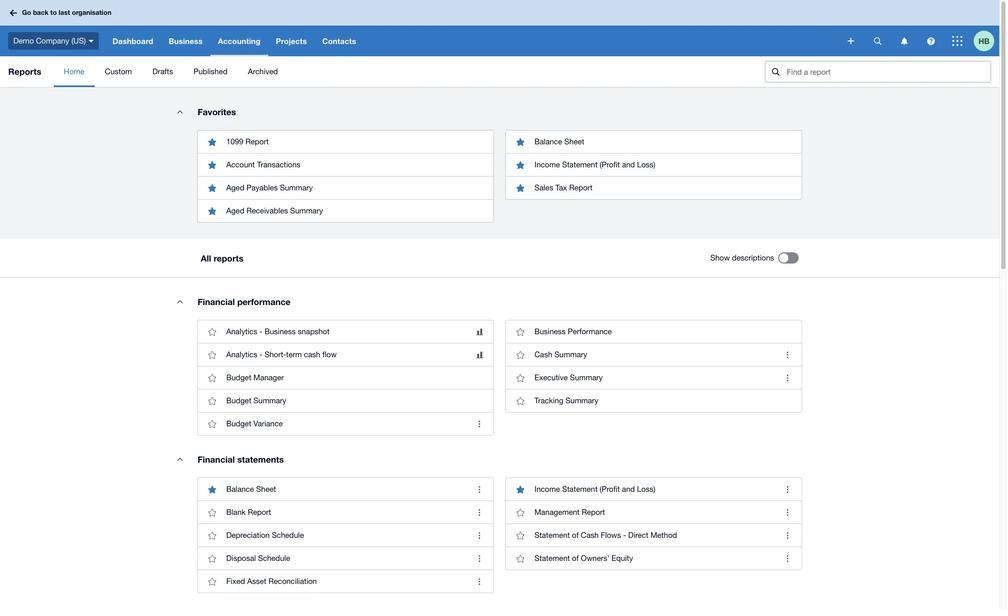 Task type: locate. For each thing, give the bounding box(es) containing it.
business up cash summary
[[535, 327, 566, 336]]

balance up sales
[[535, 137, 563, 146]]

1 vertical spatial aged
[[226, 206, 245, 215]]

favorite image for analytics - business snapshot
[[202, 322, 222, 342]]

banner containing hb
[[0, 0, 1000, 56]]

0 vertical spatial sheet
[[565, 137, 585, 146]]

more options image for disposal schedule
[[469, 549, 490, 569]]

go
[[22, 8, 31, 17]]

aged left receivables
[[226, 206, 245, 215]]

loss) up sales tax report link
[[637, 160, 656, 169]]

income statement (profit and loss) up management report
[[535, 485, 656, 494]]

1 vertical spatial loss)
[[637, 485, 656, 494]]

schedule for depreciation schedule
[[272, 531, 304, 540]]

more information about analytics - short-term cash flow image
[[476, 352, 484, 358]]

favorite image for statement of cash flows - direct method
[[510, 526, 531, 546]]

favorite image inside depreciation schedule link
[[202, 526, 222, 546]]

0 horizontal spatial balance sheet link
[[198, 479, 494, 501]]

2 and from the top
[[622, 485, 635, 494]]

1099 report link
[[198, 131, 494, 153]]

statement up sales tax report
[[562, 160, 598, 169]]

navigation containing dashboard
[[105, 26, 841, 56]]

sales
[[535, 183, 554, 192]]

favorite image inside budget manager link
[[202, 368, 222, 388]]

balance sheet link up sales tax report link
[[506, 131, 802, 153]]

and
[[622, 160, 635, 169], [622, 485, 635, 494]]

1 vertical spatial sheet
[[256, 485, 276, 494]]

depreciation schedule link
[[198, 524, 494, 547]]

remove favorite image inside sales tax report link
[[510, 178, 531, 198]]

favorite image for statement of owners' equity
[[510, 549, 531, 569]]

- left 'short-'
[[260, 350, 263, 359]]

1 vertical spatial balance sheet
[[226, 485, 276, 494]]

budget up budget variance
[[226, 397, 252, 405]]

aged receivables summary
[[226, 206, 323, 215]]

cash left flows
[[581, 531, 599, 540]]

1 vertical spatial income
[[535, 485, 560, 494]]

1 vertical spatial income statement (profit and loss)
[[535, 485, 656, 494]]

1 (profit from the top
[[600, 160, 620, 169]]

summary
[[280, 183, 313, 192], [290, 206, 323, 215], [555, 350, 588, 359], [570, 373, 603, 382], [254, 397, 287, 405], [566, 397, 599, 405]]

cash up executive
[[535, 350, 553, 359]]

- down performance
[[260, 327, 263, 336]]

budget variance link
[[198, 412, 494, 435]]

1 loss) from the top
[[637, 160, 656, 169]]

manager
[[254, 373, 284, 382]]

more information about analytics - business snapshot image
[[476, 329, 484, 335]]

1 horizontal spatial cash
[[581, 531, 599, 540]]

balance sheet for statement
[[535, 137, 585, 146]]

remove favorite image inside 1099 report link
[[202, 132, 222, 152]]

more options image for fixed asset reconciliation
[[469, 572, 490, 592]]

more options image for cash summary
[[778, 345, 798, 365]]

more options image for blank report
[[469, 503, 490, 523]]

balance sheet up blank report
[[226, 485, 276, 494]]

of down management report
[[572, 531, 579, 540]]

0 vertical spatial budget
[[226, 373, 252, 382]]

more options image inside fixed asset reconciliation link
[[469, 572, 490, 592]]

more options image inside the statement of cash flows - direct method link
[[778, 526, 798, 546]]

0 vertical spatial financial
[[198, 297, 235, 307]]

schedule inside disposal schedule link
[[258, 554, 290, 563]]

svg image
[[10, 9, 17, 16], [874, 37, 882, 45], [848, 38, 855, 44], [88, 40, 94, 42]]

1 vertical spatial budget
[[226, 397, 252, 405]]

menu
[[54, 56, 757, 87]]

summary up executive summary
[[555, 350, 588, 359]]

summary up tracking summary
[[570, 373, 603, 382]]

0 vertical spatial balance sheet
[[535, 137, 585, 146]]

more options image inside budget variance link
[[469, 414, 490, 434]]

balance sheet link for blank report
[[198, 479, 494, 501]]

balance
[[535, 137, 563, 146], [226, 485, 254, 494]]

summary down executive summary
[[566, 397, 599, 405]]

income
[[535, 160, 560, 169], [535, 485, 560, 494]]

budget variance
[[226, 420, 283, 428]]

1 horizontal spatial sheet
[[565, 137, 585, 146]]

fixed asset reconciliation link
[[198, 570, 494, 593]]

favorite image inside tracking summary link
[[510, 391, 531, 411]]

1 income statement (profit and loss) link from the top
[[506, 153, 802, 176]]

0 horizontal spatial cash
[[535, 350, 553, 359]]

1 vertical spatial expand report group image
[[170, 449, 190, 470]]

1 financial from the top
[[198, 297, 235, 307]]

2 of from the top
[[572, 554, 579, 563]]

sheet
[[565, 137, 585, 146], [256, 485, 276, 494]]

favorite image inside blank report link
[[202, 503, 222, 523]]

report up statement of cash flows - direct method
[[582, 508, 605, 517]]

cash
[[535, 350, 553, 359], [581, 531, 599, 540]]

schedule up disposal schedule in the bottom left of the page
[[272, 531, 304, 540]]

financial right expand report group icon
[[198, 297, 235, 307]]

1 vertical spatial (profit
[[600, 485, 620, 494]]

1 vertical spatial income statement (profit and loss) link
[[506, 479, 802, 501]]

remove favorite image inside aged payables summary link
[[202, 178, 222, 198]]

favorite image inside disposal schedule link
[[202, 549, 222, 569]]

loss)
[[637, 160, 656, 169], [637, 485, 656, 494]]

1 vertical spatial balance
[[226, 485, 254, 494]]

report right 1099
[[246, 137, 269, 146]]

favorite image
[[202, 368, 222, 388], [510, 391, 531, 411], [202, 503, 222, 523], [510, 503, 531, 523], [202, 526, 222, 546], [510, 526, 531, 546], [202, 549, 222, 569]]

0 horizontal spatial sheet
[[256, 485, 276, 494]]

statement of owners' equity link
[[506, 547, 802, 570]]

2 income statement (profit and loss) from the top
[[535, 485, 656, 494]]

0 vertical spatial balance
[[535, 137, 563, 146]]

- right flows
[[624, 531, 627, 540]]

aged payables summary
[[226, 183, 313, 192]]

2 income statement (profit and loss) link from the top
[[506, 479, 802, 501]]

(profit up sales tax report link
[[600, 160, 620, 169]]

2 analytics from the top
[[226, 350, 257, 359]]

1 aged from the top
[[226, 183, 245, 192]]

schedule for disposal schedule
[[258, 554, 290, 563]]

0 vertical spatial and
[[622, 160, 635, 169]]

expand report group image for favorites
[[170, 101, 190, 122]]

report
[[246, 137, 269, 146], [570, 183, 593, 192], [248, 508, 271, 517], [582, 508, 605, 517]]

2 aged from the top
[[226, 206, 245, 215]]

2 budget from the top
[[226, 397, 252, 405]]

3 more options image from the top
[[778, 526, 798, 546]]

more options image
[[778, 480, 798, 500], [778, 503, 798, 523], [778, 526, 798, 546], [778, 549, 798, 569]]

1 of from the top
[[572, 531, 579, 540]]

budget inside "link"
[[226, 397, 252, 405]]

1 vertical spatial balance sheet link
[[198, 479, 494, 501]]

0 vertical spatial schedule
[[272, 531, 304, 540]]

-
[[260, 327, 263, 336], [260, 350, 263, 359], [624, 531, 627, 540]]

1 vertical spatial schedule
[[258, 554, 290, 563]]

summary down manager
[[254, 397, 287, 405]]

remove favorite image for income statement (profit and loss)
[[510, 155, 531, 175]]

favorite image inside statement of owners' equity link
[[510, 549, 531, 569]]

- inside the statement of cash flows - direct method link
[[624, 531, 627, 540]]

favorite image inside the business performance link
[[510, 322, 531, 342]]

0 horizontal spatial balance sheet
[[226, 485, 276, 494]]

expand report group image
[[170, 101, 190, 122], [170, 449, 190, 470]]

remove favorite image inside aged receivables summary "link"
[[202, 201, 222, 221]]

executive
[[535, 373, 568, 382]]

more options image for executive summary
[[778, 368, 798, 388]]

income statement (profit and loss) up sales tax report
[[535, 160, 656, 169]]

balance sheet link up depreciation schedule link
[[198, 479, 494, 501]]

favorite image for depreciation schedule
[[202, 526, 222, 546]]

1 more options image from the top
[[778, 480, 798, 500]]

income up sales
[[535, 160, 560, 169]]

more options image for depreciation schedule
[[469, 526, 490, 546]]

svg image
[[953, 36, 963, 46], [901, 37, 908, 45], [928, 37, 935, 45]]

more options image inside disposal schedule link
[[469, 549, 490, 569]]

of left owners'
[[572, 554, 579, 563]]

asset
[[247, 577, 267, 586]]

business for business performance
[[535, 327, 566, 336]]

budget up budget summary
[[226, 373, 252, 382]]

2 vertical spatial -
[[624, 531, 627, 540]]

business up 'analytics - short-term cash flow'
[[265, 327, 296, 336]]

0 vertical spatial loss)
[[637, 160, 656, 169]]

income statement (profit and loss)
[[535, 160, 656, 169], [535, 485, 656, 494]]

2 horizontal spatial business
[[535, 327, 566, 336]]

2 (profit from the top
[[600, 485, 620, 494]]

and up sales tax report link
[[622, 160, 635, 169]]

balance for blank
[[226, 485, 254, 494]]

balance sheet link
[[506, 131, 802, 153], [198, 479, 494, 501]]

1 vertical spatial -
[[260, 350, 263, 359]]

blank report
[[226, 508, 271, 517]]

business inside popup button
[[169, 36, 203, 46]]

0 horizontal spatial svg image
[[901, 37, 908, 45]]

2 financial from the top
[[198, 454, 235, 465]]

1 vertical spatial and
[[622, 485, 635, 494]]

0 vertical spatial -
[[260, 327, 263, 336]]

statement down "management"
[[535, 531, 570, 540]]

custom link
[[95, 56, 142, 87]]

aged down account on the left top of the page
[[226, 183, 245, 192]]

business up the drafts
[[169, 36, 203, 46]]

financial left statements
[[198, 454, 235, 465]]

4 more options image from the top
[[778, 549, 798, 569]]

show descriptions
[[711, 254, 775, 262]]

- for short-
[[260, 350, 263, 359]]

schedule up fixed asset reconciliation
[[258, 554, 290, 563]]

remove favorite image for aged payables summary link
[[202, 178, 222, 198]]

(profit
[[600, 160, 620, 169], [600, 485, 620, 494]]

1 horizontal spatial business
[[265, 327, 296, 336]]

1 horizontal spatial balance sheet
[[535, 137, 585, 146]]

0 vertical spatial income statement (profit and loss)
[[535, 160, 656, 169]]

0 vertical spatial of
[[572, 531, 579, 540]]

1 budget from the top
[[226, 373, 252, 382]]

depreciation
[[226, 531, 270, 540]]

0 vertical spatial expand report group image
[[170, 101, 190, 122]]

1 income statement (profit and loss) from the top
[[535, 160, 656, 169]]

budget for budget manager
[[226, 373, 252, 382]]

1 horizontal spatial balance
[[535, 137, 563, 146]]

(profit up flows
[[600, 485, 620, 494]]

1 vertical spatial analytics
[[226, 350, 257, 359]]

loss) up the management report link
[[637, 485, 656, 494]]

blank
[[226, 508, 246, 517]]

remove favorite image for account transactions
[[202, 155, 222, 175]]

1099
[[226, 137, 244, 146]]

2 more options image from the top
[[778, 503, 798, 523]]

sheet for report
[[256, 485, 276, 494]]

1 horizontal spatial balance sheet link
[[506, 131, 802, 153]]

demo company (us) button
[[0, 26, 105, 56]]

remove favorite image
[[202, 132, 222, 152], [202, 155, 222, 175], [510, 155, 531, 175]]

more options image inside executive summary link
[[778, 368, 798, 388]]

all
[[201, 253, 211, 264]]

more options image inside blank report link
[[469, 503, 490, 523]]

sheet up blank report
[[256, 485, 276, 494]]

1 vertical spatial of
[[572, 554, 579, 563]]

1 analytics from the top
[[226, 327, 257, 336]]

remove favorite image inside account transactions link
[[202, 155, 222, 175]]

business
[[169, 36, 203, 46], [265, 327, 296, 336], [535, 327, 566, 336]]

banner
[[0, 0, 1000, 56]]

financial
[[198, 297, 235, 307], [198, 454, 235, 465]]

favorite image inside budget summary "link"
[[202, 391, 222, 411]]

more options image inside income statement (profit and loss) link
[[778, 480, 798, 500]]

budget down budget summary
[[226, 420, 252, 428]]

disposal schedule
[[226, 554, 290, 563]]

0 vertical spatial cash
[[535, 350, 553, 359]]

2 vertical spatial budget
[[226, 420, 252, 428]]

more options image
[[778, 345, 798, 365], [778, 368, 798, 388], [469, 414, 490, 434], [469, 480, 490, 500], [469, 503, 490, 523], [469, 526, 490, 546], [469, 549, 490, 569], [469, 572, 490, 592]]

favorite image for tracking summary
[[510, 391, 531, 411]]

None field
[[765, 61, 992, 82]]

demo company (us)
[[13, 36, 86, 45]]

last
[[59, 8, 70, 17]]

1 horizontal spatial svg image
[[928, 37, 935, 45]]

1 expand report group image from the top
[[170, 101, 190, 122]]

analytics
[[226, 327, 257, 336], [226, 350, 257, 359]]

more options image for equity
[[778, 549, 798, 569]]

balance sheet up tax
[[535, 137, 585, 146]]

navigation inside banner
[[105, 26, 841, 56]]

descriptions
[[732, 254, 775, 262]]

schedule inside depreciation schedule link
[[272, 531, 304, 540]]

remove favorite image
[[510, 132, 531, 152], [202, 178, 222, 198], [510, 178, 531, 198], [202, 201, 222, 221], [202, 480, 222, 500], [510, 480, 531, 500]]

0 vertical spatial analytics
[[226, 327, 257, 336]]

analytics up the budget manager
[[226, 350, 257, 359]]

navigation
[[105, 26, 841, 56]]

0 vertical spatial aged
[[226, 183, 245, 192]]

method
[[651, 531, 677, 540]]

analytics down the financial performance
[[226, 327, 257, 336]]

report for management report
[[582, 508, 605, 517]]

organisation
[[72, 8, 111, 17]]

schedule
[[272, 531, 304, 540], [258, 554, 290, 563]]

sheet for statement
[[565, 137, 585, 146]]

1 vertical spatial financial
[[198, 454, 235, 465]]

balance up the blank
[[226, 485, 254, 494]]

aged inside "link"
[[226, 206, 245, 215]]

hb button
[[974, 26, 1000, 56]]

direct
[[629, 531, 649, 540]]

favorite image
[[202, 322, 222, 342], [510, 322, 531, 342], [202, 345, 222, 365], [510, 345, 531, 365], [510, 368, 531, 388], [202, 391, 222, 411], [202, 414, 222, 434], [510, 549, 531, 569], [202, 572, 222, 592]]

0 horizontal spatial business
[[169, 36, 203, 46]]

0 vertical spatial income statement (profit and loss) link
[[506, 153, 802, 176]]

2 loss) from the top
[[637, 485, 656, 494]]

more options image inside statement of owners' equity link
[[778, 549, 798, 569]]

business performance link
[[506, 321, 802, 343]]

statements
[[237, 454, 284, 465]]

budget
[[226, 373, 252, 382], [226, 397, 252, 405], [226, 420, 252, 428]]

1 income from the top
[[535, 160, 560, 169]]

analytics for analytics - short-term cash flow
[[226, 350, 257, 359]]

0 vertical spatial income
[[535, 160, 560, 169]]

0 vertical spatial (profit
[[600, 160, 620, 169]]

and up the management report link
[[622, 485, 635, 494]]

business performance
[[535, 327, 612, 336]]

2 expand report group image from the top
[[170, 449, 190, 470]]

payables
[[247, 183, 278, 192]]

show
[[711, 254, 730, 262]]

income up "management"
[[535, 485, 560, 494]]

3 budget from the top
[[226, 420, 252, 428]]

1 vertical spatial cash
[[581, 531, 599, 540]]

favorite image for blank report
[[202, 503, 222, 523]]

expand report group image
[[170, 292, 190, 312]]

sales tax report
[[535, 183, 593, 192]]

sheet up sales tax report
[[565, 137, 585, 146]]

favorite image for fixed asset reconciliation
[[202, 572, 222, 592]]

more options image inside depreciation schedule link
[[469, 526, 490, 546]]

statement
[[562, 160, 598, 169], [562, 485, 598, 494], [535, 531, 570, 540], [535, 554, 570, 563]]

short-
[[265, 350, 286, 359]]

report right the blank
[[248, 508, 271, 517]]

0 vertical spatial balance sheet link
[[506, 131, 802, 153]]

custom
[[105, 67, 132, 76]]

dashboard link
[[105, 26, 161, 56]]

performance
[[237, 297, 291, 307]]

financial for financial performance
[[198, 297, 235, 307]]

2 horizontal spatial svg image
[[953, 36, 963, 46]]

remove favorite image for aged receivables summary "link"
[[202, 201, 222, 221]]

aged
[[226, 183, 245, 192], [226, 206, 245, 215]]

more options image inside cash summary link
[[778, 345, 798, 365]]

0 horizontal spatial balance
[[226, 485, 254, 494]]

aged receivables summary link
[[198, 199, 494, 222]]



Task type: vqa. For each thing, say whether or not it's contained in the screenshot.
the middle Budget
yes



Task type: describe. For each thing, give the bounding box(es) containing it.
sales tax report link
[[506, 176, 802, 199]]

svg image inside go back to last organisation link
[[10, 9, 17, 16]]

disposal schedule link
[[198, 547, 494, 570]]

financial for financial statements
[[198, 454, 235, 465]]

summary right receivables
[[290, 206, 323, 215]]

remove favorite image for balance sheet link related to income statement (profit and loss)
[[510, 132, 531, 152]]

remove favorite image for blank report's balance sheet link
[[202, 480, 222, 500]]

analytics for analytics - business snapshot
[[226, 327, 257, 336]]

favorites
[[198, 107, 236, 117]]

cash summary
[[535, 350, 588, 359]]

snapshot
[[298, 327, 330, 336]]

aged for aged payables summary
[[226, 183, 245, 192]]

blank report link
[[198, 501, 494, 524]]

receivables
[[247, 206, 288, 215]]

published
[[194, 67, 228, 76]]

(us)
[[71, 36, 86, 45]]

management report
[[535, 508, 605, 517]]

2 income from the top
[[535, 485, 560, 494]]

more options image for and
[[778, 480, 798, 500]]

tracking
[[535, 397, 564, 405]]

reconciliation
[[269, 577, 317, 586]]

statement of cash flows - direct method link
[[506, 524, 802, 547]]

balance sheet link for income statement (profit and loss)
[[506, 131, 802, 153]]

Find a report text field
[[786, 61, 991, 82]]

owners'
[[581, 554, 610, 563]]

published link
[[183, 56, 238, 87]]

summary for cash summary
[[555, 350, 588, 359]]

home
[[64, 67, 84, 76]]

of for owners'
[[572, 554, 579, 563]]

financial performance
[[198, 297, 291, 307]]

summary for tracking summary
[[566, 397, 599, 405]]

cash inside cash summary link
[[535, 350, 553, 359]]

favorite image for budget manager
[[202, 368, 222, 388]]

archived
[[248, 67, 278, 76]]

equity
[[612, 554, 634, 563]]

more options image for flows
[[778, 526, 798, 546]]

budget for budget summary
[[226, 397, 252, 405]]

budget summary
[[226, 397, 287, 405]]

expand report group image for financial statements
[[170, 449, 190, 470]]

tax
[[556, 183, 567, 192]]

cash summary link
[[506, 343, 802, 366]]

reports
[[214, 253, 244, 264]]

favorite image for budget variance
[[202, 414, 222, 434]]

analytics - short-term cash flow
[[226, 350, 337, 359]]

flow
[[323, 350, 337, 359]]

accounting button
[[210, 26, 268, 56]]

favorite image for business performance
[[510, 322, 531, 342]]

term
[[286, 350, 302, 359]]

fixed
[[226, 577, 245, 586]]

remove favorite image for sales tax report link
[[510, 178, 531, 198]]

go back to last organisation link
[[6, 4, 118, 22]]

cash
[[304, 350, 321, 359]]

report right tax
[[570, 183, 593, 192]]

all reports
[[201, 253, 244, 264]]

go back to last organisation
[[22, 8, 111, 17]]

income statement (profit and loss) for 2nd income statement (profit and loss) link from the bottom
[[535, 160, 656, 169]]

management report link
[[506, 501, 802, 524]]

income statement (profit and loss) for 2nd income statement (profit and loss) link from the top of the page
[[535, 485, 656, 494]]

favorite image for budget summary
[[202, 391, 222, 411]]

aged for aged receivables summary
[[226, 206, 245, 215]]

tracking summary
[[535, 397, 599, 405]]

report for blank report
[[248, 508, 271, 517]]

account
[[226, 160, 255, 169]]

hb
[[979, 36, 990, 45]]

favorite image for executive summary
[[510, 368, 531, 388]]

disposal
[[226, 554, 256, 563]]

drafts link
[[142, 56, 183, 87]]

drafts
[[152, 67, 173, 76]]

favorite image for analytics - short-term cash flow
[[202, 345, 222, 365]]

executive summary link
[[506, 366, 802, 389]]

demo
[[13, 36, 34, 45]]

variance
[[254, 420, 283, 428]]

tracking summary link
[[506, 389, 802, 412]]

account transactions link
[[198, 153, 494, 176]]

menu containing home
[[54, 56, 757, 87]]

business for business
[[169, 36, 203, 46]]

1099 report
[[226, 137, 269, 146]]

favorite image for cash summary
[[510, 345, 531, 365]]

statement left owners'
[[535, 554, 570, 563]]

accounting
[[218, 36, 261, 46]]

1 and from the top
[[622, 160, 635, 169]]

more options image for budget variance
[[469, 414, 490, 434]]

balance sheet for report
[[226, 485, 276, 494]]

summary down transactions
[[280, 183, 313, 192]]

budget summary link
[[198, 389, 494, 412]]

of for cash
[[572, 531, 579, 540]]

budget manager link
[[198, 366, 494, 389]]

statement of owners' equity
[[535, 554, 634, 563]]

budget for budget variance
[[226, 420, 252, 428]]

to
[[50, 8, 57, 17]]

statement up management report
[[562, 485, 598, 494]]

reports
[[8, 66, 41, 77]]

summary for executive summary
[[570, 373, 603, 382]]

fixed asset reconciliation
[[226, 577, 317, 586]]

budget manager
[[226, 373, 284, 382]]

favorite image for disposal schedule
[[202, 549, 222, 569]]

contacts
[[322, 36, 356, 46]]

projects button
[[268, 26, 315, 56]]

account transactions
[[226, 160, 301, 169]]

more options image for balance sheet
[[469, 480, 490, 500]]

cash inside the statement of cash flows - direct method link
[[581, 531, 599, 540]]

remove favorite image for 1099 report
[[202, 132, 222, 152]]

archived link
[[238, 56, 288, 87]]

favorite image for management report
[[510, 503, 531, 523]]

transactions
[[257, 160, 301, 169]]

home link
[[54, 56, 95, 87]]

svg image inside demo company (us) popup button
[[88, 40, 94, 42]]

back
[[33, 8, 49, 17]]

executive summary
[[535, 373, 603, 382]]

more options image inside the management report link
[[778, 503, 798, 523]]

flows
[[601, 531, 621, 540]]

aged payables summary link
[[198, 176, 494, 199]]

balance for income
[[535, 137, 563, 146]]

report for 1099 report
[[246, 137, 269, 146]]

summary for budget summary
[[254, 397, 287, 405]]

depreciation schedule
[[226, 531, 304, 540]]

contacts button
[[315, 26, 364, 56]]

analytics - business snapshot
[[226, 327, 330, 336]]

management
[[535, 508, 580, 517]]

performance
[[568, 327, 612, 336]]

- for business
[[260, 327, 263, 336]]

financial statements
[[198, 454, 284, 465]]

dashboard
[[113, 36, 153, 46]]

statement of cash flows - direct method
[[535, 531, 677, 540]]

projects
[[276, 36, 307, 46]]



